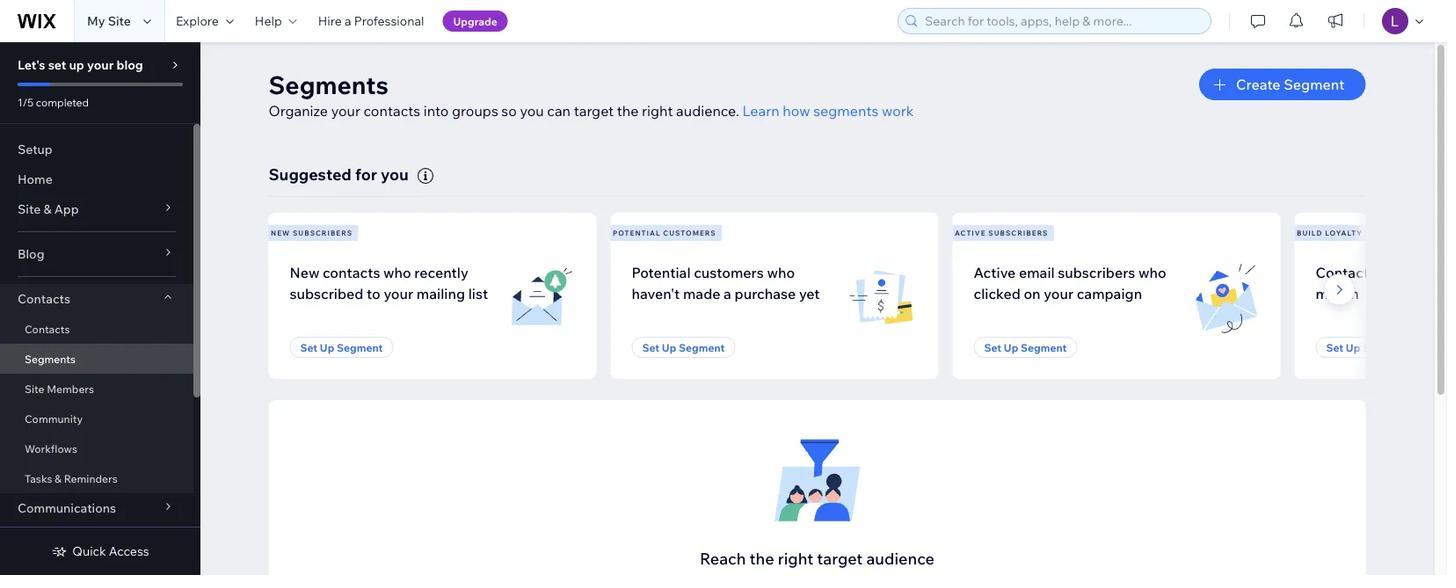 Task type: vqa. For each thing, say whether or not it's contained in the screenshot.
SET UP SEGMENT button related to made
yes



Task type: describe. For each thing, give the bounding box(es) containing it.
site & app
[[18, 201, 79, 217]]

who for purchase
[[767, 264, 795, 281]]

create segment button
[[1200, 69, 1367, 100]]

let's set up your blog
[[18, 57, 143, 73]]

can
[[547, 102, 571, 120]]

new subscribers
[[271, 229, 353, 237]]

segments for segments
[[25, 352, 76, 366]]

so
[[502, 102, 517, 120]]

potential customers
[[613, 229, 717, 237]]

segment for potential customers who haven't made a purchase yet
[[679, 341, 725, 354]]

setup link
[[0, 135, 194, 164]]

birth
[[1422, 264, 1448, 281]]

work
[[882, 102, 914, 120]]

target inside segments organize your contacts into groups so you can target the right audience. learn how segments work
[[574, 102, 614, 120]]

4 set up segment button from the left
[[1316, 337, 1420, 358]]

new for new contacts who recently subscribed to your mailing list
[[290, 264, 320, 281]]

workflows
[[25, 442, 77, 455]]

customers for potential customers
[[664, 229, 717, 237]]

mailing
[[417, 285, 465, 302]]

contacts link
[[0, 314, 194, 344]]

upgrade
[[453, 15, 498, 28]]

set
[[48, 57, 66, 73]]

site & app button
[[0, 194, 194, 224]]

loyalty
[[1326, 229, 1363, 237]]

access
[[109, 544, 149, 559]]

set up segment button for subscribed
[[290, 337, 394, 358]]

new for new subscribers
[[271, 229, 290, 237]]

quick
[[72, 544, 106, 559]]

build
[[1298, 229, 1323, 237]]

reminders
[[64, 472, 118, 485]]

set for potential customers who haven't made a purchase yet
[[643, 341, 660, 354]]

suggested
[[269, 164, 352, 184]]

community
[[25, 412, 83, 425]]

communications button
[[0, 493, 194, 523]]

set for new contacts who recently subscribed to your mailing list
[[300, 341, 318, 354]]

haven't
[[632, 285, 680, 302]]

help button
[[244, 0, 308, 42]]

up for made
[[662, 341, 677, 354]]

a inside potential customers who haven't made a purchase yet
[[724, 285, 732, 302]]

clicked
[[974, 285, 1021, 302]]

let's
[[18, 57, 45, 73]]

home
[[18, 172, 53, 187]]

new contacts who recently subscribed to your mailing list
[[290, 264, 488, 302]]

1 vertical spatial target
[[817, 548, 863, 568]]

blog
[[18, 246, 44, 262]]

right inside segments organize your contacts into groups so you can target the right audience. learn how segments work
[[642, 102, 673, 120]]

explore
[[176, 13, 219, 29]]

workflows link
[[0, 434, 194, 464]]

who for your
[[384, 264, 411, 281]]

hire a professional
[[318, 13, 424, 29]]

quick access button
[[51, 544, 149, 559]]

set up segment button for clicked
[[974, 337, 1078, 358]]

set up segment for subscribed
[[300, 341, 383, 354]]

made
[[683, 285, 721, 302]]

blog
[[116, 57, 143, 73]]

1 horizontal spatial the
[[750, 548, 775, 568]]

potential customers who haven't made a purchase yet
[[632, 264, 820, 302]]

segments
[[814, 102, 879, 120]]

hire
[[318, 13, 342, 29]]

contacts inside contacts with a birth
[[1316, 264, 1377, 281]]

on
[[1024, 285, 1041, 302]]

who inside active email subscribers who clicked on your campaign
[[1139, 264, 1167, 281]]

setup
[[18, 142, 53, 157]]

site members
[[25, 382, 94, 395]]

recently
[[415, 264, 469, 281]]

create
[[1237, 76, 1281, 93]]

set up segment for clicked
[[985, 341, 1067, 354]]

subscribers for email
[[989, 229, 1049, 237]]

tasks & reminders link
[[0, 464, 194, 493]]

customers for potential customers who haven't made a purchase yet
[[694, 264, 764, 281]]

upgrade button
[[443, 11, 508, 32]]

learn how segments work button
[[743, 100, 914, 121]]

up
[[69, 57, 84, 73]]

communications
[[18, 501, 116, 516]]

contacts inside new contacts who recently subscribed to your mailing list
[[323, 264, 380, 281]]

contacts for contacts link
[[25, 322, 70, 336]]

segment for active email subscribers who clicked on your campaign
[[1021, 341, 1067, 354]]

subscribers for contacts
[[293, 229, 353, 237]]

campaign
[[1077, 285, 1143, 302]]

segment right "create"
[[1284, 76, 1345, 93]]

0 vertical spatial site
[[108, 13, 131, 29]]

potential for potential customers
[[613, 229, 661, 237]]

groups
[[452, 102, 499, 120]]

1/5
[[18, 95, 34, 109]]

learn
[[743, 102, 780, 120]]

to
[[367, 285, 381, 302]]



Task type: locate. For each thing, give the bounding box(es) containing it.
subscribers
[[293, 229, 353, 237], [989, 229, 1049, 237], [1059, 264, 1136, 281]]

1 horizontal spatial right
[[778, 548, 814, 568]]

1 vertical spatial segments
[[25, 352, 76, 366]]

create segment
[[1237, 76, 1345, 93]]

& for tasks
[[55, 472, 62, 485]]

members
[[47, 382, 94, 395]]

0 vertical spatial new
[[271, 229, 290, 237]]

active for active email subscribers who clicked on your campaign
[[974, 264, 1016, 281]]

potential for potential customers who haven't made a purchase yet
[[632, 264, 691, 281]]

community link
[[0, 404, 194, 434]]

2 up from the left
[[662, 341, 677, 354]]

1 vertical spatial contacts
[[18, 291, 70, 307]]

set up segment down on
[[985, 341, 1067, 354]]

2 vertical spatial a
[[724, 285, 732, 302]]

right right the reach
[[778, 548, 814, 568]]

new down suggested on the top of page
[[271, 229, 290, 237]]

your
[[87, 57, 114, 73], [331, 102, 361, 120], [384, 285, 414, 302], [1044, 285, 1074, 302]]

0 vertical spatial contacts
[[364, 102, 421, 120]]

reach the right target audience
[[700, 548, 935, 568]]

contacts inside segments organize your contacts into groups so you can target the right audience. learn how segments work
[[364, 102, 421, 120]]

new up the subscribed at the left of page
[[290, 264, 320, 281]]

active
[[955, 229, 987, 237], [974, 264, 1016, 281]]

blog button
[[0, 239, 194, 269]]

3 set from the left
[[985, 341, 1002, 354]]

quick access
[[72, 544, 149, 559]]

site down home
[[18, 201, 41, 217]]

2 set up segment button from the left
[[632, 337, 736, 358]]

segment for new contacts who recently subscribed to your mailing list
[[337, 341, 383, 354]]

active email subscribers who clicked on your campaign
[[974, 264, 1167, 302]]

0 vertical spatial you
[[520, 102, 544, 120]]

subscribed
[[290, 285, 364, 302]]

suggested for you
[[269, 164, 409, 184]]

home link
[[0, 164, 194, 194]]

your inside segments organize your contacts into groups so you can target the right audience. learn how segments work
[[331, 102, 361, 120]]

2 horizontal spatial who
[[1139, 264, 1167, 281]]

1/5 completed
[[18, 95, 89, 109]]

& inside 'link'
[[55, 472, 62, 485]]

list
[[265, 213, 1448, 379]]

set down haven't
[[643, 341, 660, 354]]

0 vertical spatial the
[[617, 102, 639, 120]]

1 vertical spatial a
[[1412, 264, 1419, 281]]

potential
[[613, 229, 661, 237], [632, 264, 691, 281]]

0 horizontal spatial segments
[[25, 352, 76, 366]]

help
[[255, 13, 282, 29]]

build loyalty
[[1298, 229, 1363, 237]]

2 horizontal spatial a
[[1412, 264, 1419, 281]]

segment down contacts with a birth
[[1364, 341, 1410, 354]]

segments up site members
[[25, 352, 76, 366]]

who up purchase
[[767, 264, 795, 281]]

with
[[1380, 264, 1408, 281]]

you right so
[[520, 102, 544, 120]]

1 horizontal spatial a
[[724, 285, 732, 302]]

set down clicked
[[985, 341, 1002, 354]]

segment down on
[[1021, 341, 1067, 354]]

contacts down blog
[[18, 291, 70, 307]]

contacts with a birth
[[1316, 264, 1448, 302]]

set
[[300, 341, 318, 354], [643, 341, 660, 354], [985, 341, 1002, 354], [1327, 341, 1344, 354]]

set up segment button down contacts with a birth
[[1316, 337, 1420, 358]]

who inside potential customers who haven't made a purchase yet
[[767, 264, 795, 281]]

0 horizontal spatial you
[[381, 164, 409, 184]]

active subscribers
[[955, 229, 1049, 237]]

4 up from the left
[[1347, 341, 1361, 354]]

site for site members
[[25, 382, 44, 395]]

app
[[54, 201, 79, 217]]

completed
[[36, 95, 89, 109]]

0 horizontal spatial subscribers
[[293, 229, 353, 237]]

the right the reach
[[750, 548, 775, 568]]

email
[[1020, 264, 1055, 281]]

subscribers up campaign
[[1059, 264, 1136, 281]]

segments link
[[0, 344, 194, 374]]

1 vertical spatial you
[[381, 164, 409, 184]]

set down the subscribed at the left of page
[[300, 341, 318, 354]]

site for site & app
[[18, 201, 41, 217]]

you inside segments organize your contacts into groups so you can target the right audience. learn how segments work
[[520, 102, 544, 120]]

organize
[[269, 102, 328, 120]]

2 horizontal spatial subscribers
[[1059, 264, 1136, 281]]

segment
[[1284, 76, 1345, 93], [337, 341, 383, 354], [679, 341, 725, 354], [1021, 341, 1067, 354], [1364, 341, 1410, 354]]

1 horizontal spatial you
[[520, 102, 544, 120]]

set up segment for made
[[643, 341, 725, 354]]

a left the birth at the right top of the page
[[1412, 264, 1419, 281]]

1 set up segment from the left
[[300, 341, 383, 354]]

a
[[345, 13, 351, 29], [1412, 264, 1419, 281], [724, 285, 732, 302]]

4 set up segment from the left
[[1327, 341, 1410, 354]]

1 vertical spatial potential
[[632, 264, 691, 281]]

0 vertical spatial segments
[[269, 69, 389, 100]]

professional
[[354, 13, 424, 29]]

contacts down contacts popup button at the left of the page
[[25, 322, 70, 336]]

who left recently
[[384, 264, 411, 281]]

segment down to
[[337, 341, 383, 354]]

1 who from the left
[[384, 264, 411, 281]]

active for active subscribers
[[955, 229, 987, 237]]

1 vertical spatial active
[[974, 264, 1016, 281]]

0 horizontal spatial the
[[617, 102, 639, 120]]

0 horizontal spatial a
[[345, 13, 351, 29]]

1 horizontal spatial subscribers
[[989, 229, 1049, 237]]

your inside new contacts who recently subscribed to your mailing list
[[384, 285, 414, 302]]

up down the subscribed at the left of page
[[320, 341, 335, 354]]

audience.
[[677, 102, 740, 120]]

site inside popup button
[[18, 201, 41, 217]]

how
[[783, 102, 811, 120]]

customers inside potential customers who haven't made a purchase yet
[[694, 264, 764, 281]]

site members link
[[0, 374, 194, 404]]

& right tasks
[[55, 472, 62, 485]]

0 horizontal spatial target
[[574, 102, 614, 120]]

my
[[87, 13, 105, 29]]

set up segment button down on
[[974, 337, 1078, 358]]

set for active email subscribers who clicked on your campaign
[[985, 341, 1002, 354]]

a inside the hire a professional link
[[345, 13, 351, 29]]

right left the "audience."
[[642, 102, 673, 120]]

sidebar element
[[0, 42, 201, 575]]

segment down made
[[679, 341, 725, 354]]

up down haven't
[[662, 341, 677, 354]]

0 horizontal spatial &
[[43, 201, 52, 217]]

target
[[574, 102, 614, 120], [817, 548, 863, 568]]

your inside active email subscribers who clicked on your campaign
[[1044, 285, 1074, 302]]

1 horizontal spatial &
[[55, 472, 62, 485]]

& left app
[[43, 201, 52, 217]]

1 vertical spatial new
[[290, 264, 320, 281]]

a right hire
[[345, 13, 351, 29]]

2 who from the left
[[767, 264, 795, 281]]

your right organize
[[331, 102, 361, 120]]

set up segment down made
[[643, 341, 725, 354]]

segments up organize
[[269, 69, 389, 100]]

1 vertical spatial site
[[18, 201, 41, 217]]

site up 'community'
[[25, 382, 44, 395]]

tasks & reminders
[[25, 472, 118, 485]]

1 vertical spatial right
[[778, 548, 814, 568]]

segments organize your contacts into groups so you can target the right audience. learn how segments work
[[269, 69, 914, 120]]

0 vertical spatial right
[[642, 102, 673, 120]]

your inside sidebar element
[[87, 57, 114, 73]]

contacts button
[[0, 284, 194, 314]]

reach
[[700, 548, 746, 568]]

1 set from the left
[[300, 341, 318, 354]]

0 vertical spatial active
[[955, 229, 987, 237]]

2 vertical spatial site
[[25, 382, 44, 395]]

3 who from the left
[[1139, 264, 1167, 281]]

customers up made
[[694, 264, 764, 281]]

4 set from the left
[[1327, 341, 1344, 354]]

set up segment down contacts with a birth
[[1327, 341, 1410, 354]]

the inside segments organize your contacts into groups so you can target the right audience. learn how segments work
[[617, 102, 639, 120]]

new inside new contacts who recently subscribed to your mailing list
[[290, 264, 320, 281]]

potential inside potential customers who haven't made a purchase yet
[[632, 264, 691, 281]]

0 vertical spatial potential
[[613, 229, 661, 237]]

1 up from the left
[[320, 341, 335, 354]]

1 vertical spatial the
[[750, 548, 775, 568]]

tasks
[[25, 472, 52, 485]]

&
[[43, 201, 52, 217], [55, 472, 62, 485]]

0 vertical spatial contacts
[[1316, 264, 1377, 281]]

list
[[469, 285, 488, 302]]

segments inside segments link
[[25, 352, 76, 366]]

segments for segments organize your contacts into groups so you can target the right audience. learn how segments work
[[269, 69, 389, 100]]

contacts down "loyalty"
[[1316, 264, 1377, 281]]

segments
[[269, 69, 389, 100], [25, 352, 76, 366]]

subscribers up email
[[989, 229, 1049, 237]]

list containing new contacts who recently subscribed to your mailing list
[[265, 213, 1448, 379]]

subscribers inside active email subscribers who clicked on your campaign
[[1059, 264, 1136, 281]]

0 vertical spatial customers
[[664, 229, 717, 237]]

your right up
[[87, 57, 114, 73]]

2 set from the left
[[643, 341, 660, 354]]

subscribers down suggested on the top of page
[[293, 229, 353, 237]]

3 set up segment button from the left
[[974, 337, 1078, 358]]

target left the audience at the right of page
[[817, 548, 863, 568]]

contacts inside popup button
[[18, 291, 70, 307]]

a inside contacts with a birth
[[1412, 264, 1419, 281]]

the
[[617, 102, 639, 120], [750, 548, 775, 568]]

3 set up segment from the left
[[985, 341, 1067, 354]]

0 vertical spatial a
[[345, 13, 351, 29]]

1 vertical spatial &
[[55, 472, 62, 485]]

contacts for contacts popup button at the left of the page
[[18, 291, 70, 307]]

1 set up segment button from the left
[[290, 337, 394, 358]]

contacts left into
[[364, 102, 421, 120]]

your right on
[[1044, 285, 1074, 302]]

audience
[[867, 548, 935, 568]]

1 horizontal spatial target
[[817, 548, 863, 568]]

site right the "my"
[[108, 13, 131, 29]]

you
[[520, 102, 544, 120], [381, 164, 409, 184]]

set down contacts with a birth
[[1327, 341, 1344, 354]]

set up segment button down made
[[632, 337, 736, 358]]

a right made
[[724, 285, 732, 302]]

hire a professional link
[[308, 0, 435, 42]]

for
[[355, 164, 377, 184]]

set up segment
[[300, 341, 383, 354], [643, 341, 725, 354], [985, 341, 1067, 354], [1327, 341, 1410, 354]]

new
[[271, 229, 290, 237], [290, 264, 320, 281]]

into
[[424, 102, 449, 120]]

up for clicked
[[1004, 341, 1019, 354]]

up down contacts with a birth
[[1347, 341, 1361, 354]]

contacts up to
[[323, 264, 380, 281]]

my site
[[87, 13, 131, 29]]

1 vertical spatial customers
[[694, 264, 764, 281]]

who
[[384, 264, 411, 281], [767, 264, 795, 281], [1139, 264, 1167, 281]]

yet
[[800, 285, 820, 302]]

active inside active email subscribers who clicked on your campaign
[[974, 264, 1016, 281]]

1 horizontal spatial who
[[767, 264, 795, 281]]

0 vertical spatial target
[[574, 102, 614, 120]]

1 vertical spatial contacts
[[323, 264, 380, 281]]

set up segment down the subscribed at the left of page
[[300, 341, 383, 354]]

your right to
[[384, 285, 414, 302]]

customers up potential customers who haven't made a purchase yet
[[664, 229, 717, 237]]

1 horizontal spatial segments
[[269, 69, 389, 100]]

you right for
[[381, 164, 409, 184]]

up down clicked
[[1004, 341, 1019, 354]]

0 horizontal spatial who
[[384, 264, 411, 281]]

0 horizontal spatial right
[[642, 102, 673, 120]]

target right can
[[574, 102, 614, 120]]

& for site
[[43, 201, 52, 217]]

2 set up segment from the left
[[643, 341, 725, 354]]

who up campaign
[[1139, 264, 1167, 281]]

set up segment button for made
[[632, 337, 736, 358]]

2 vertical spatial contacts
[[25, 322, 70, 336]]

3 up from the left
[[1004, 341, 1019, 354]]

purchase
[[735, 285, 796, 302]]

contacts
[[364, 102, 421, 120], [323, 264, 380, 281]]

Search for tools, apps, help & more... field
[[920, 9, 1206, 33]]

the right can
[[617, 102, 639, 120]]

set up segment button down the subscribed at the left of page
[[290, 337, 394, 358]]

0 vertical spatial &
[[43, 201, 52, 217]]

segments inside segments organize your contacts into groups so you can target the right audience. learn how segments work
[[269, 69, 389, 100]]

& inside popup button
[[43, 201, 52, 217]]

up for subscribed
[[320, 341, 335, 354]]

up
[[320, 341, 335, 354], [662, 341, 677, 354], [1004, 341, 1019, 354], [1347, 341, 1361, 354]]

who inside new contacts who recently subscribed to your mailing list
[[384, 264, 411, 281]]

set up segment button
[[290, 337, 394, 358], [632, 337, 736, 358], [974, 337, 1078, 358], [1316, 337, 1420, 358]]



